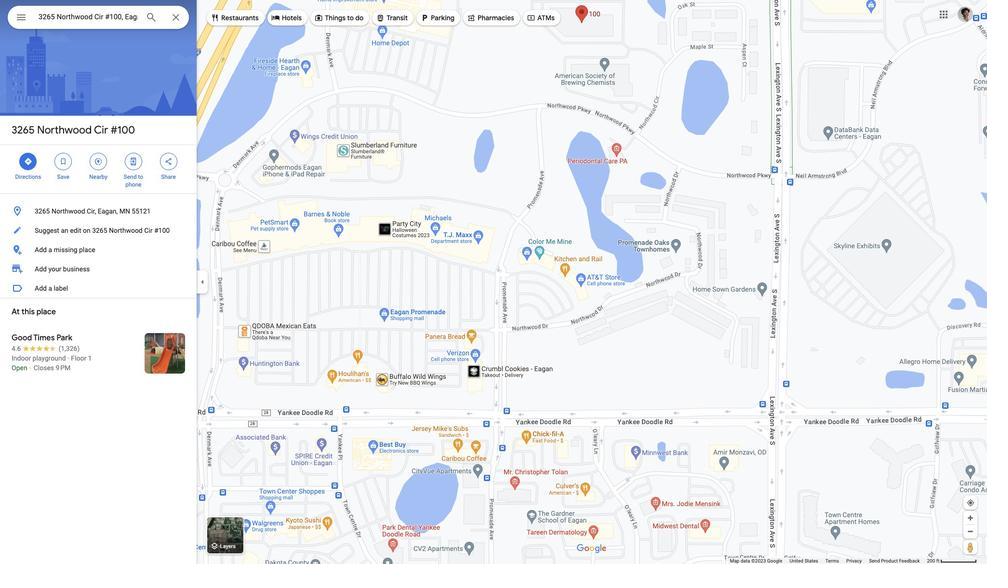 Task type: vqa. For each thing, say whether or not it's contained in the screenshot.


Task type: describe. For each thing, give the bounding box(es) containing it.
·
[[68, 354, 69, 362]]

(1,326)
[[59, 345, 80, 352]]

united states
[[790, 558, 819, 564]]

footer inside "google maps" element
[[730, 558, 927, 564]]

add your business
[[35, 265, 90, 273]]

mn
[[119, 207, 130, 215]]

to inside the send to phone
[[138, 174, 143, 180]]

open
[[12, 364, 27, 372]]

200 ft button
[[927, 558, 977, 564]]

0 horizontal spatial #100
[[111, 123, 135, 137]]

200
[[927, 558, 936, 564]]

a for missing
[[48, 246, 52, 254]]

indoor
[[12, 354, 31, 362]]

closes
[[34, 364, 54, 372]]

0 vertical spatial cir
[[94, 123, 108, 137]]

product
[[881, 558, 898, 564]]

3265 northwood cir #100
[[12, 123, 135, 137]]

things
[[325, 14, 346, 22]]


[[15, 11, 27, 24]]

9 pm
[[56, 364, 70, 372]]

 restaurants
[[211, 13, 259, 23]]


[[24, 156, 32, 167]]

3265 northwood cir, eagan, mn 55121 button
[[0, 202, 197, 221]]

do
[[355, 14, 364, 22]]

times
[[33, 333, 55, 343]]

55121
[[132, 207, 151, 215]]

add for add a label
[[35, 284, 47, 292]]

add for add a missing place
[[35, 246, 47, 254]]


[[94, 156, 103, 167]]

nearby
[[89, 174, 107, 180]]

transit
[[387, 14, 408, 22]]

save
[[57, 174, 69, 180]]

4.6
[[12, 345, 21, 352]]


[[314, 13, 323, 23]]

eagan,
[[98, 207, 118, 215]]


[[129, 156, 138, 167]]

united states button
[[790, 558, 819, 564]]

an
[[61, 227, 68, 234]]

atms
[[538, 14, 555, 22]]


[[467, 13, 476, 23]]

label
[[54, 284, 68, 292]]

at this place
[[12, 307, 56, 317]]

google maps element
[[0, 0, 987, 564]]

#100 inside button
[[154, 227, 170, 234]]

northwood for cir
[[37, 123, 92, 137]]

send to phone
[[124, 174, 143, 188]]

hotels
[[282, 14, 302, 22]]

suggest an edit on 3265 northwood cir #100 button
[[0, 221, 197, 240]]

terms button
[[826, 558, 839, 564]]

none field inside 3265 northwood cir #100, eagan, mn 55121 field
[[39, 11, 138, 23]]

add a label
[[35, 284, 68, 292]]


[[271, 13, 280, 23]]

 atms
[[527, 13, 555, 23]]

send product feedback button
[[869, 558, 920, 564]]

add a label button
[[0, 279, 197, 298]]


[[211, 13, 219, 23]]


[[527, 13, 536, 23]]

directions
[[15, 174, 41, 180]]

3265 Northwood Cir #100, Eagan, MN 55121 field
[[8, 6, 189, 29]]

on
[[83, 227, 90, 234]]

edit
[[70, 227, 81, 234]]

zoom in image
[[967, 514, 974, 522]]

 search field
[[8, 6, 189, 31]]


[[420, 13, 429, 23]]

 transit
[[376, 13, 408, 23]]

ft
[[937, 558, 940, 564]]

add your business link
[[0, 259, 197, 279]]


[[164, 156, 173, 167]]

restaurants
[[221, 14, 259, 22]]

playground
[[33, 354, 66, 362]]

3265 for 3265 northwood cir, eagan, mn 55121
[[35, 207, 50, 215]]



Task type: locate. For each thing, give the bounding box(es) containing it.
pharmacies
[[478, 14, 514, 22]]

northwood inside button
[[109, 227, 143, 234]]

3265 up the ''
[[12, 123, 35, 137]]

a for label
[[48, 284, 52, 292]]

states
[[805, 558, 819, 564]]

send inside the send to phone
[[124, 174, 137, 180]]

send inside send product feedback button
[[869, 558, 880, 564]]

⋅
[[29, 364, 32, 372]]

to left do
[[347, 14, 354, 22]]

add inside add your business link
[[35, 265, 47, 273]]

google account: tariq douglas  
(tariq.douglas@adept.ai) image
[[958, 7, 973, 22]]

send up phone
[[124, 174, 137, 180]]

missing
[[54, 246, 77, 254]]

good times park
[[12, 333, 72, 343]]

1
[[88, 354, 92, 362]]

northwood up "an"
[[52, 207, 85, 215]]

terms
[[826, 558, 839, 564]]

1 vertical spatial to
[[138, 174, 143, 180]]

add down suggest
[[35, 246, 47, 254]]

0 horizontal spatial to
[[138, 174, 143, 180]]

northwood up 
[[37, 123, 92, 137]]

cir inside button
[[144, 227, 153, 234]]

0 vertical spatial send
[[124, 174, 137, 180]]

 pharmacies
[[467, 13, 514, 23]]

northwood for cir,
[[52, 207, 85, 215]]

privacy
[[847, 558, 862, 564]]

actions for 3265 northwood cir #100 region
[[0, 145, 197, 193]]

1 vertical spatial cir
[[144, 227, 153, 234]]

northwood down mn
[[109, 227, 143, 234]]

 things to do
[[314, 13, 364, 23]]

map data ©2023 google
[[730, 558, 783, 564]]

2 vertical spatial northwood
[[109, 227, 143, 234]]


[[59, 156, 68, 167]]

0 horizontal spatial place
[[37, 307, 56, 317]]

 button
[[8, 6, 35, 31]]

0 vertical spatial place
[[79, 246, 95, 254]]

show your location image
[[967, 499, 975, 507]]

1 a from the top
[[48, 246, 52, 254]]

to inside the  things to do
[[347, 14, 354, 22]]

map
[[730, 558, 740, 564]]

1 vertical spatial 3265
[[35, 207, 50, 215]]

add
[[35, 246, 47, 254], [35, 265, 47, 273], [35, 284, 47, 292]]

0 vertical spatial to
[[347, 14, 354, 22]]

0 horizontal spatial send
[[124, 174, 137, 180]]

3265 up suggest
[[35, 207, 50, 215]]

©2023
[[752, 558, 766, 564]]

place
[[79, 246, 95, 254], [37, 307, 56, 317]]

a left missing
[[48, 246, 52, 254]]

good
[[12, 333, 32, 343]]

4.6 stars 1,326 reviews image
[[12, 344, 80, 353]]

1 horizontal spatial place
[[79, 246, 95, 254]]

 hotels
[[271, 13, 302, 23]]

1 vertical spatial a
[[48, 284, 52, 292]]

3265 northwood cir #100 main content
[[0, 0, 197, 564]]

parking
[[431, 14, 455, 22]]

a inside add a label 'button'
[[48, 284, 52, 292]]

3265 right on
[[92, 227, 107, 234]]

to up phone
[[138, 174, 143, 180]]

add for add your business
[[35, 265, 47, 273]]

send left product
[[869, 558, 880, 564]]

send product feedback
[[869, 558, 920, 564]]

add left label
[[35, 284, 47, 292]]

add left "your" at the left top
[[35, 265, 47, 273]]

3265 inside button
[[92, 227, 107, 234]]

1 horizontal spatial to
[[347, 14, 354, 22]]

2 horizontal spatial 3265
[[92, 227, 107, 234]]

cir,
[[87, 207, 96, 215]]

layers
[[220, 544, 236, 550]]


[[376, 13, 385, 23]]

1 horizontal spatial 3265
[[35, 207, 50, 215]]

0 vertical spatial a
[[48, 246, 52, 254]]

1 vertical spatial add
[[35, 265, 47, 273]]

show street view coverage image
[[964, 540, 978, 554]]

suggest an edit on 3265 northwood cir #100
[[35, 227, 170, 234]]

3265 inside 'button'
[[35, 207, 50, 215]]

data
[[741, 558, 750, 564]]

0 vertical spatial add
[[35, 246, 47, 254]]

2 vertical spatial 3265
[[92, 227, 107, 234]]

at
[[12, 307, 20, 317]]

 parking
[[420, 13, 455, 23]]

1 vertical spatial send
[[869, 558, 880, 564]]

northwood inside 'button'
[[52, 207, 85, 215]]

3265 for 3265 northwood cir #100
[[12, 123, 35, 137]]

3 add from the top
[[35, 284, 47, 292]]

place inside add a missing place "button"
[[79, 246, 95, 254]]

zoom out image
[[967, 528, 974, 535]]

send for send to phone
[[124, 174, 137, 180]]

footer
[[730, 558, 927, 564]]

2 add from the top
[[35, 265, 47, 273]]

2 vertical spatial add
[[35, 284, 47, 292]]

200 ft
[[927, 558, 940, 564]]

1 horizontal spatial send
[[869, 558, 880, 564]]

3265
[[12, 123, 35, 137], [35, 207, 50, 215], [92, 227, 107, 234]]

1 horizontal spatial #100
[[154, 227, 170, 234]]

collapse side panel image
[[197, 277, 208, 287]]

add inside add a missing place "button"
[[35, 246, 47, 254]]

1 vertical spatial northwood
[[52, 207, 85, 215]]

place down on
[[79, 246, 95, 254]]

a inside add a missing place "button"
[[48, 246, 52, 254]]

None field
[[39, 11, 138, 23]]

add a missing place button
[[0, 240, 197, 259]]

2 a from the top
[[48, 284, 52, 292]]

1 add from the top
[[35, 246, 47, 254]]

send for send product feedback
[[869, 558, 880, 564]]

floor
[[71, 354, 86, 362]]

indoor playground · floor 1 open ⋅ closes 9 pm
[[12, 354, 92, 372]]

cir
[[94, 123, 108, 137], [144, 227, 153, 234]]

1 vertical spatial place
[[37, 307, 56, 317]]

business
[[63, 265, 90, 273]]

3265 northwood cir, eagan, mn 55121
[[35, 207, 151, 215]]

0 horizontal spatial cir
[[94, 123, 108, 137]]

add a missing place
[[35, 246, 95, 254]]

google
[[767, 558, 783, 564]]

footer containing map data ©2023 google
[[730, 558, 927, 564]]

privacy button
[[847, 558, 862, 564]]

a
[[48, 246, 52, 254], [48, 284, 52, 292]]

this
[[21, 307, 35, 317]]

a left label
[[48, 284, 52, 292]]

suggest
[[35, 227, 59, 234]]

park
[[57, 333, 72, 343]]

cir up 
[[94, 123, 108, 137]]

send
[[124, 174, 137, 180], [869, 558, 880, 564]]

share
[[161, 174, 176, 180]]

phone
[[125, 181, 141, 188]]

0 horizontal spatial 3265
[[12, 123, 35, 137]]

0 vertical spatial northwood
[[37, 123, 92, 137]]

1 vertical spatial #100
[[154, 227, 170, 234]]

#100
[[111, 123, 135, 137], [154, 227, 170, 234]]

0 vertical spatial 3265
[[12, 123, 35, 137]]

0 vertical spatial #100
[[111, 123, 135, 137]]

1 horizontal spatial cir
[[144, 227, 153, 234]]

to
[[347, 14, 354, 22], [138, 174, 143, 180]]

cir down 55121
[[144, 227, 153, 234]]

united
[[790, 558, 804, 564]]

northwood
[[37, 123, 92, 137], [52, 207, 85, 215], [109, 227, 143, 234]]

add inside add a label 'button'
[[35, 284, 47, 292]]

place right this
[[37, 307, 56, 317]]

your
[[48, 265, 61, 273]]

feedback
[[899, 558, 920, 564]]



